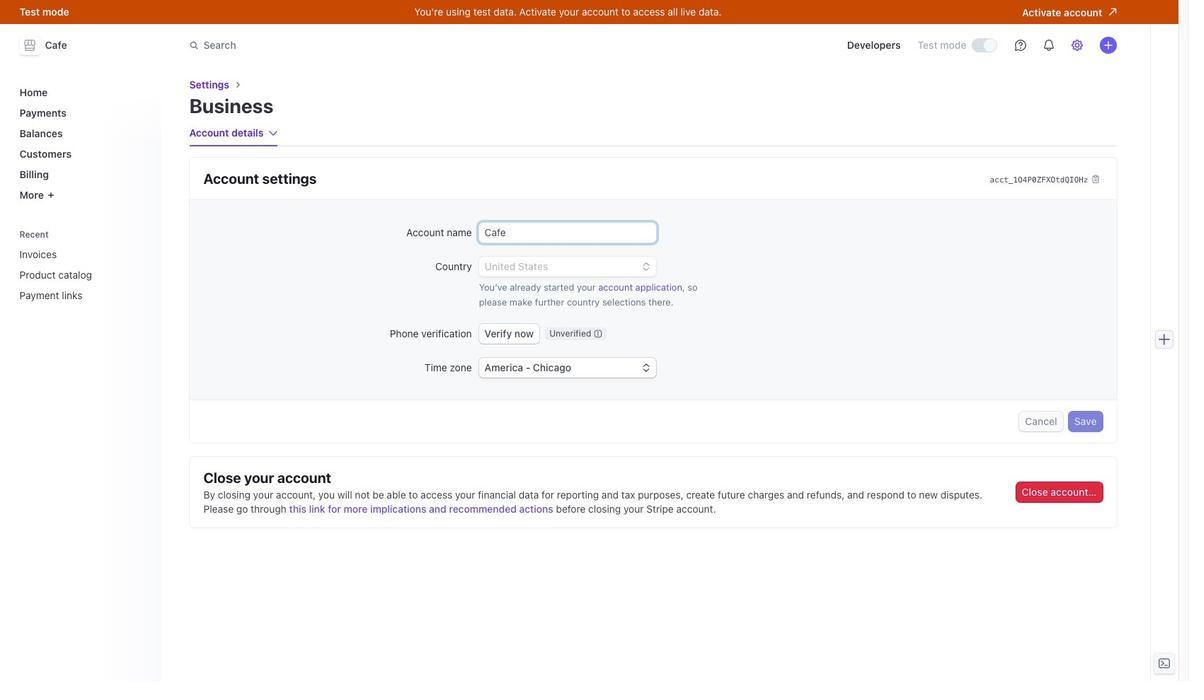 Task type: describe. For each thing, give the bounding box(es) containing it.
Search text field
[[181, 32, 580, 58]]

2 recent element from the top
[[14, 243, 153, 307]]

help image
[[1015, 40, 1026, 51]]

1 recent element from the top
[[14, 225, 153, 307]]



Task type: vqa. For each thing, say whether or not it's contained in the screenshot.
'BALANCES' link
no



Task type: locate. For each thing, give the bounding box(es) containing it.
recent element
[[14, 225, 153, 307], [14, 243, 153, 307]]

clear history image
[[138, 230, 147, 239]]

None search field
[[181, 32, 580, 58]]

settings image
[[1072, 40, 1083, 51]]

notifications image
[[1043, 40, 1055, 51]]

core navigation links element
[[14, 81, 153, 207]]

Company text field
[[479, 223, 656, 243]]

Test mode checkbox
[[972, 39, 996, 52]]



